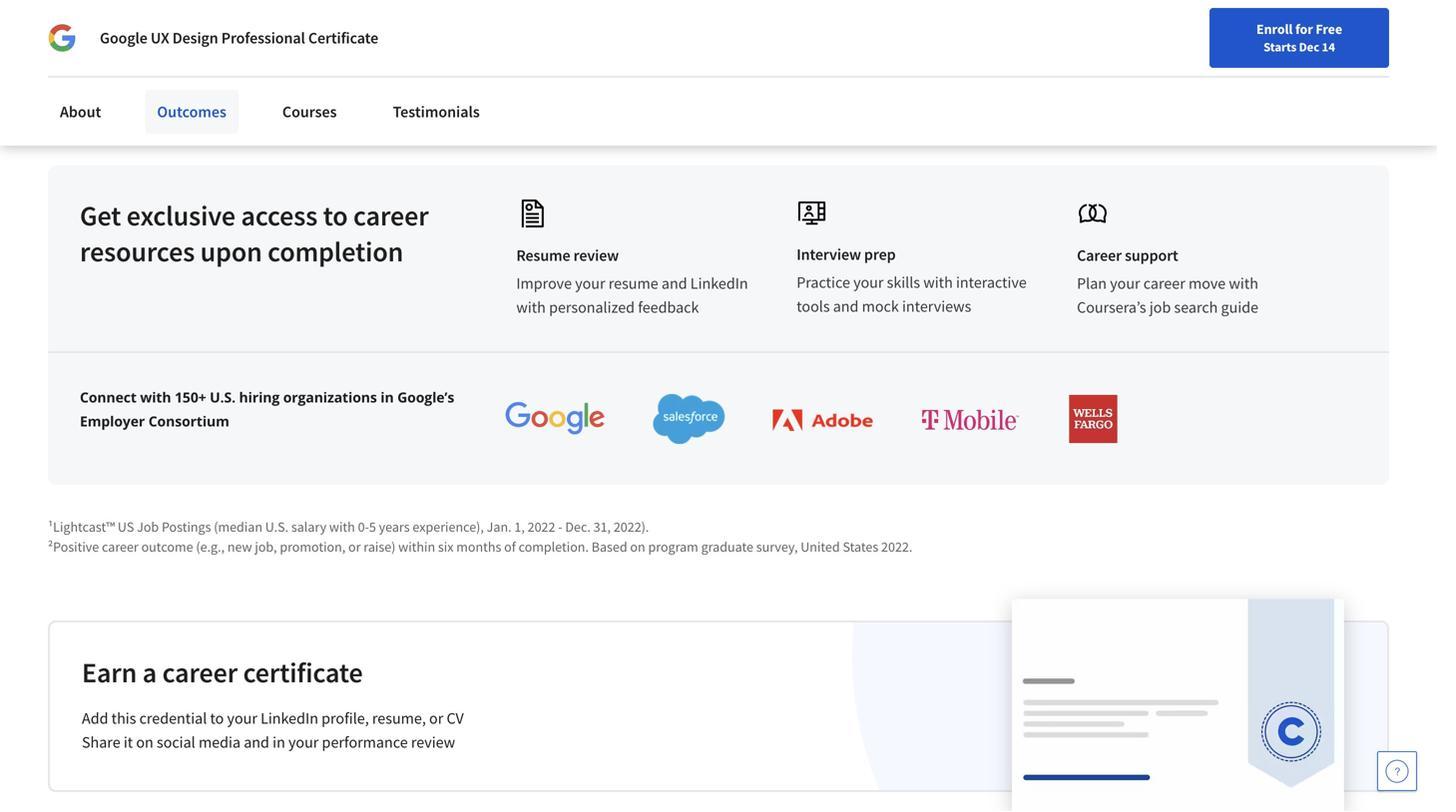Task type: describe. For each thing, give the bounding box(es) containing it.
coursera image
[[24, 16, 151, 48]]

free
[[1316, 20, 1343, 38]]

employer
[[80, 412, 145, 431]]

it
[[124, 733, 133, 753]]

career
[[1077, 246, 1122, 266]]

or inside add this credential to your linkedin profile, resume, or cv share it on social media and in your performance review
[[429, 709, 444, 729]]

design for for
[[876, 77, 915, 95]]

experience),
[[413, 518, 484, 536]]

2022.
[[882, 538, 913, 556]]

review inside resume review improve your resume and linkedin with personalized feedback
[[574, 246, 619, 266]]

interview
[[797, 245, 861, 265]]

interviews
[[903, 296, 972, 316]]

job
[[137, 518, 159, 536]]

(median
[[214, 518, 263, 536]]

resume,
[[372, 709, 426, 729]]

hiring
[[239, 388, 280, 407]]

interaction
[[579, 11, 652, 31]]

courses link
[[270, 90, 349, 134]]

prep
[[865, 245, 896, 265]]

in inside connect with 150+ u.s. hiring organizations in google's employer consortium
[[381, 388, 394, 407]]

career inside career support plan your career move with coursera's job search guide
[[1144, 274, 1186, 293]]

mock
[[862, 296, 899, 316]]

google image
[[48, 24, 76, 52]]

resume review improve your resume and linkedin with personalized feedback
[[517, 246, 749, 317]]

in inside add this credential to your linkedin profile, resume, or cv share it on social media and in your performance review
[[273, 733, 285, 753]]

31,
[[594, 518, 611, 536]]

job inside u.s. job openings in ux design
[[1069, 57, 1087, 75]]

openings
[[1090, 57, 1144, 75]]

united
[[801, 538, 840, 556]]

postings
[[162, 518, 211, 536]]

with inside connect with 150+ u.s. hiring organizations in google's employer consortium
[[140, 388, 171, 407]]

months
[[457, 538, 502, 556]]

job inside qualify for in-demand job titles: user experience (ux) designer, ui designer, interaction designer
[[225, 11, 246, 31]]

for for qualify
[[127, 11, 145, 31]]

skills
[[887, 273, 921, 292]]

earn a career certificate
[[82, 655, 363, 690]]

courses
[[282, 102, 337, 122]]

outcome inside 75% of certificate graduates report positive career outcome
[[1228, 97, 1280, 115]]

(ux)
[[400, 11, 428, 31]]

1,
[[515, 518, 525, 536]]

career inside get exclusive access to career resources upon completion
[[353, 198, 429, 233]]

testimonials link
[[381, 90, 492, 134]]

your for prep
[[854, 273, 884, 292]]

show notifications image
[[1206, 25, 1230, 49]]

¹lightcast™
[[48, 518, 115, 536]]

2022
[[528, 518, 556, 536]]

qualify
[[76, 11, 123, 31]]

adobe partner logo image
[[773, 410, 873, 431]]

for inside the for ux design
[[974, 57, 991, 75]]

5
[[369, 518, 376, 536]]

professional
[[221, 28, 305, 48]]

personalized
[[549, 297, 635, 317]]

a
[[143, 655, 157, 690]]

u.s. inside connect with 150+ u.s. hiring organizations in google's employer consortium
[[210, 388, 236, 407]]

graduates
[[1303, 57, 1361, 75]]

on inside add this credential to your linkedin profile, resume, or cv share it on social media and in your performance review
[[136, 733, 154, 753]]

resume
[[609, 274, 659, 293]]

linkedin inside resume review improve your resume and linkedin with personalized feedback
[[691, 274, 749, 293]]

certificate
[[308, 28, 379, 48]]

resources
[[80, 234, 195, 269]]

75%
[[1228, 20, 1280, 55]]

design inside u.s. job openings in ux design
[[1043, 77, 1082, 95]]

credential
[[139, 709, 207, 729]]

earn
[[82, 655, 137, 690]]

with inside career support plan your career move with coursera's job search guide
[[1229, 274, 1259, 293]]

150+
[[175, 388, 206, 407]]

improve
[[517, 274, 572, 293]]

dec
[[1300, 39, 1320, 55]]

outcomes link
[[145, 90, 239, 134]]

years
[[379, 518, 410, 536]]

promotion,
[[280, 538, 346, 556]]

your for review
[[575, 274, 606, 293]]

²positive
[[48, 538, 99, 556]]

and inside add this credential to your linkedin profile, resume, or cv share it on social media and in your performance review
[[244, 733, 270, 753]]

2 designer, from the left
[[514, 11, 575, 31]]

salary
[[291, 518, 327, 536]]

jan.
[[487, 518, 512, 536]]

access
[[241, 198, 318, 233]]

of inside ¹lightcast™ us job postings (median u.s. salary with 0-5 years experience), jan. 1, 2022 - dec. 31, 2022). ²positive career outcome (e.g., new job, promotion, or raise) within six months of completion. based on program graduate survey, united states 2022.
[[504, 538, 516, 556]]

review inside add this credential to your linkedin profile, resume, or cv share it on social media and in your performance review
[[411, 733, 455, 753]]

for for enroll
[[1296, 20, 1314, 38]]

report
[[1228, 77, 1264, 95]]

in-
[[148, 11, 166, 31]]

states
[[843, 538, 879, 556]]

connect
[[80, 388, 137, 407]]

and inside resume review improve your resume and linkedin with personalized feedback
[[662, 274, 688, 293]]

-
[[558, 518, 563, 536]]

about link
[[48, 90, 113, 134]]

enroll for free starts dec 14
[[1257, 20, 1343, 55]]

demand
[[166, 11, 222, 31]]

(e.g.,
[[196, 538, 225, 556]]

resume
[[517, 246, 571, 266]]

move
[[1189, 274, 1226, 293]]

job inside career support plan your career move with coursera's job search guide
[[1150, 297, 1171, 317]]

social
[[157, 733, 195, 753]]



Task type: locate. For each thing, give the bounding box(es) containing it.
2 horizontal spatial for
[[1296, 20, 1314, 38]]

with up interviews
[[924, 273, 953, 292]]

plan
[[1077, 274, 1107, 293]]

career down graduates
[[1316, 77, 1353, 95]]

1 horizontal spatial to
[[323, 198, 348, 233]]

0 vertical spatial ux
[[151, 28, 169, 48]]

your for support
[[1111, 274, 1141, 293]]

u.s. inside ¹lightcast™ us job postings (median u.s. salary with 0-5 years experience), jan. 1, 2022 - dec. 31, 2022). ²positive career outcome (e.g., new job, promotion, or raise) within six months of completion. based on program graduate survey, united states 2022.
[[265, 518, 289, 536]]

0 horizontal spatial of
[[504, 538, 516, 556]]

2 horizontal spatial design
[[1043, 77, 1082, 95]]

to inside add this credential to your linkedin profile, resume, or cv share it on social media and in your performance review
[[210, 709, 224, 729]]

linkedin
[[691, 274, 749, 293], [261, 709, 318, 729]]

this
[[111, 709, 136, 729]]

or down 0-
[[349, 538, 361, 556]]

1 designer, from the left
[[431, 11, 493, 31]]

0 vertical spatial outcome
[[1228, 97, 1280, 115]]

completion.
[[519, 538, 589, 556]]

2 horizontal spatial and
[[833, 296, 859, 316]]

get exclusive access to career resources upon completion
[[80, 198, 429, 269]]

your up 'media'
[[227, 709, 257, 729]]

consortium
[[148, 412, 229, 431]]

¹
[[915, 77, 920, 95], [1082, 77, 1087, 95]]

14
[[1323, 39, 1336, 55]]

add this credential to your linkedin profile, resume, or cv share it on social media and in your performance review
[[82, 709, 464, 753]]

0 vertical spatial and
[[662, 274, 688, 293]]

certificate inside 75% of certificate graduates report positive career outcome
[[1242, 57, 1300, 75]]

in right openings
[[1147, 57, 1158, 75]]

0 vertical spatial to
[[323, 198, 348, 233]]

designer,
[[431, 11, 493, 31], [514, 11, 575, 31]]

0 vertical spatial linkedin
[[691, 274, 749, 293]]

or inside ¹lightcast™ us job postings (median u.s. salary with 0-5 years experience), jan. 1, 2022 - dec. 31, 2022). ²positive career outcome (e.g., new job, promotion, or raise) within six months of completion. based on program graduate survey, united states 2022.
[[349, 538, 361, 556]]

of up the report
[[1228, 57, 1239, 75]]

your up personalized
[[575, 274, 606, 293]]

0 horizontal spatial on
[[136, 733, 154, 753]]

outcome inside ¹lightcast™ us job postings (median u.s. salary with 0-5 years experience), jan. 1, 2022 - dec. 31, 2022). ²positive career outcome (e.g., new job, promotion, or raise) within six months of completion. based on program graduate survey, united states 2022.
[[141, 538, 193, 556]]

practice
[[797, 273, 851, 292]]

your up mock
[[854, 273, 884, 292]]

1 horizontal spatial design
[[876, 77, 915, 95]]

career down support
[[1144, 274, 1186, 293]]

about
[[60, 102, 101, 122]]

1 horizontal spatial in
[[381, 388, 394, 407]]

to
[[323, 198, 348, 233], [210, 709, 224, 729]]

1 horizontal spatial and
[[662, 274, 688, 293]]

1 horizontal spatial for
[[974, 57, 991, 75]]

positive
[[1267, 77, 1313, 95]]

and up feedback
[[662, 274, 688, 293]]

in right 'media'
[[273, 733, 285, 753]]

1 horizontal spatial on
[[630, 538, 646, 556]]

1 vertical spatial certificate
[[243, 655, 363, 690]]

0 horizontal spatial job
[[225, 11, 246, 31]]

media
[[199, 733, 241, 753]]

graduate
[[701, 538, 754, 556]]

u.s. job openings in ux design
[[1043, 57, 1177, 95]]

search
[[1175, 297, 1218, 317]]

¹ for design
[[915, 77, 920, 95]]

your inside interview prep practice your skills with interactive tools and mock interviews
[[854, 273, 884, 292]]

google ux design professional certificate
[[100, 28, 379, 48]]

certificate up profile,
[[243, 655, 363, 690]]

1 horizontal spatial certificate
[[1242, 57, 1300, 75]]

of
[[1228, 57, 1239, 75], [504, 538, 516, 556]]

outcome down the report
[[1228, 97, 1280, 115]]

2 ¹ from the left
[[1082, 77, 1087, 95]]

for inside qualify for in-demand job titles: user experience (ux) designer, ui designer, interaction designer
[[127, 11, 145, 31]]

1 vertical spatial on
[[136, 733, 154, 753]]

of down 1, on the left bottom of page
[[504, 538, 516, 556]]

designer, left ui
[[431, 11, 493, 31]]

help center image
[[1386, 760, 1410, 784]]

1 vertical spatial ux
[[1161, 57, 1177, 75]]

career
[[1316, 77, 1353, 95], [353, 198, 429, 233], [1144, 274, 1186, 293], [102, 538, 139, 556], [162, 655, 238, 690]]

testimonials
[[393, 102, 480, 122]]

0 vertical spatial on
[[630, 538, 646, 556]]

dec.
[[566, 518, 591, 536]]

user
[[290, 11, 321, 31]]

in inside u.s. job openings in ux design
[[1147, 57, 1158, 75]]

share
[[82, 733, 120, 753]]

0 horizontal spatial linkedin
[[261, 709, 318, 729]]

to inside get exclusive access to career resources upon completion
[[323, 198, 348, 233]]

0 horizontal spatial u.s.
[[210, 388, 236, 407]]

0 vertical spatial job
[[225, 11, 246, 31]]

completion
[[268, 234, 404, 269]]

2 horizontal spatial job
[[1150, 297, 1171, 317]]

2 vertical spatial job
[[1150, 297, 1171, 317]]

to up completion
[[323, 198, 348, 233]]

for inside enroll for free starts dec 14
[[1296, 20, 1314, 38]]

ux inside the for ux design
[[857, 77, 873, 95]]

1 vertical spatial outcome
[[141, 538, 193, 556]]

1 horizontal spatial outcome
[[1228, 97, 1280, 115]]

0 vertical spatial review
[[574, 246, 619, 266]]

u.s. up "job,"
[[265, 518, 289, 536]]

ux inside u.s. job openings in ux design
[[1161, 57, 1177, 75]]

performance
[[322, 733, 408, 753]]

with down the improve
[[517, 297, 546, 317]]

design
[[172, 28, 218, 48], [876, 77, 915, 95], [1043, 77, 1082, 95]]

1 vertical spatial to
[[210, 709, 224, 729]]

ux
[[151, 28, 169, 48], [1161, 57, 1177, 75], [857, 77, 873, 95]]

None search field
[[285, 12, 614, 52]]

1 vertical spatial and
[[833, 296, 859, 316]]

coursera's
[[1077, 297, 1147, 317]]

menu item
[[1056, 20, 1185, 85]]

for
[[127, 11, 145, 31], [1296, 20, 1314, 38], [974, 57, 991, 75]]

1 horizontal spatial ¹
[[1082, 77, 1087, 95]]

with inside ¹lightcast™ us job postings (median u.s. salary with 0-5 years experience), jan. 1, 2022 - dec. 31, 2022). ²positive career outcome (e.g., new job, promotion, or raise) within six months of completion. based on program graduate survey, united states 2022.
[[329, 518, 355, 536]]

interactive
[[956, 273, 1027, 292]]

enroll
[[1257, 20, 1293, 38]]

cv
[[447, 709, 464, 729]]

0 vertical spatial of
[[1228, 57, 1239, 75]]

salesforce partner logo image
[[654, 394, 726, 444]]

titles:
[[250, 11, 287, 31]]

connect with 150+ u.s. hiring organizations in google's employer consortium
[[80, 388, 455, 431]]

0 vertical spatial u.s.
[[1043, 57, 1066, 75]]

in left 'google's'
[[381, 388, 394, 407]]

job
[[225, 11, 246, 31], [1069, 57, 1087, 75], [1150, 297, 1171, 317]]

new
[[227, 538, 252, 556]]

google partner logo image
[[506, 403, 606, 436]]

outcomes
[[157, 102, 227, 122]]

1 vertical spatial u.s.
[[210, 388, 236, 407]]

program
[[648, 538, 699, 556]]

in
[[1147, 57, 1158, 75], [381, 388, 394, 407], [273, 733, 285, 753]]

0 vertical spatial in
[[1147, 57, 1158, 75]]

with
[[924, 273, 953, 292], [1229, 274, 1259, 293], [517, 297, 546, 317], [140, 388, 171, 407], [329, 518, 355, 536]]

1 horizontal spatial linkedin
[[691, 274, 749, 293]]

raise)
[[364, 538, 396, 556]]

u.s. inside u.s. job openings in ux design
[[1043, 57, 1066, 75]]

guide
[[1222, 297, 1259, 317]]

design inside the for ux design
[[876, 77, 915, 95]]

0 horizontal spatial certificate
[[243, 655, 363, 690]]

with left 0-
[[329, 518, 355, 536]]

1 vertical spatial or
[[429, 709, 444, 729]]

add
[[82, 709, 108, 729]]

ux for for
[[857, 77, 873, 95]]

0 horizontal spatial design
[[172, 28, 218, 48]]

outcome down postings
[[141, 538, 193, 556]]

0 horizontal spatial review
[[411, 733, 455, 753]]

0 horizontal spatial to
[[210, 709, 224, 729]]

to for career
[[323, 198, 348, 233]]

job left openings
[[1069, 57, 1087, 75]]

0 vertical spatial or
[[349, 538, 361, 556]]

0 horizontal spatial in
[[273, 733, 285, 753]]

u.s.
[[1043, 57, 1066, 75], [210, 388, 236, 407], [265, 518, 289, 536]]

2 vertical spatial ux
[[857, 77, 873, 95]]

to for your
[[210, 709, 224, 729]]

ux for google
[[151, 28, 169, 48]]

organizations
[[283, 388, 377, 407]]

1 horizontal spatial designer,
[[514, 11, 575, 31]]

review down 'cv'
[[411, 733, 455, 753]]

1 vertical spatial linkedin
[[261, 709, 318, 729]]

2022).
[[614, 518, 649, 536]]

1 horizontal spatial u.s.
[[265, 518, 289, 536]]

certificate
[[1242, 57, 1300, 75], [243, 655, 363, 690]]

six
[[438, 538, 454, 556]]

2 horizontal spatial in
[[1147, 57, 1158, 75]]

qualify for in-demand job titles: user experience (ux) designer, ui designer, interaction designer
[[76, 11, 652, 55]]

with up guide
[[1229, 274, 1259, 293]]

0 horizontal spatial ¹
[[915, 77, 920, 95]]

linkedin inside add this credential to your linkedin profile, resume, or cv share it on social media and in your performance review
[[261, 709, 318, 729]]

1 vertical spatial of
[[504, 538, 516, 556]]

coursera career certificate image
[[1012, 599, 1345, 812]]

career down us
[[102, 538, 139, 556]]

designer, right ui
[[514, 11, 575, 31]]

¹ for openings
[[1082, 77, 1087, 95]]

us
[[118, 518, 134, 536]]

within
[[399, 538, 435, 556]]

0 horizontal spatial designer,
[[431, 11, 493, 31]]

upon
[[200, 234, 262, 269]]

survey,
[[757, 538, 798, 556]]

1 horizontal spatial job
[[1069, 57, 1087, 75]]

review up resume
[[574, 246, 619, 266]]

and right 'media'
[[244, 733, 270, 753]]

with left 150+ on the left
[[140, 388, 171, 407]]

2 vertical spatial u.s.
[[265, 518, 289, 536]]

designer
[[76, 35, 135, 55]]

outcome
[[1228, 97, 1280, 115], [141, 538, 193, 556]]

0-
[[358, 518, 369, 536]]

on right it
[[136, 733, 154, 753]]

on inside ¹lightcast™ us job postings (median u.s. salary with 0-5 years experience), jan. 1, 2022 - dec. 31, 2022). ²positive career outcome (e.g., new job, promotion, or raise) within six months of completion. based on program graduate survey, united states 2022.
[[630, 538, 646, 556]]

job left search
[[1150, 297, 1171, 317]]

job left titles:
[[225, 11, 246, 31]]

your inside resume review improve your resume and linkedin with personalized feedback
[[575, 274, 606, 293]]

get
[[80, 198, 121, 233]]

design for google
[[172, 28, 218, 48]]

support
[[1125, 246, 1179, 266]]

of inside 75% of certificate graduates report positive career outcome
[[1228, 57, 1239, 75]]

career inside 75% of certificate graduates report positive career outcome
[[1316, 77, 1353, 95]]

linkedin up feedback
[[691, 274, 749, 293]]

1 vertical spatial job
[[1069, 57, 1087, 75]]

0 horizontal spatial ux
[[151, 28, 169, 48]]

career up completion
[[353, 198, 429, 233]]

¹lightcast™ us job postings (median u.s. salary with 0-5 years experience), jan. 1, 2022 - dec. 31, 2022). ²positive career outcome (e.g., new job, promotion, or raise) within six months of completion. based on program graduate survey, united states 2022.
[[48, 518, 913, 556]]

with inside resume review improve your resume and linkedin with personalized feedback
[[517, 297, 546, 317]]

2 horizontal spatial ux
[[1161, 57, 1177, 75]]

0 horizontal spatial for
[[127, 11, 145, 31]]

on down 2022).
[[630, 538, 646, 556]]

2 vertical spatial and
[[244, 733, 270, 753]]

0 horizontal spatial and
[[244, 733, 270, 753]]

job,
[[255, 538, 277, 556]]

and right tools
[[833, 296, 859, 316]]

to up 'media'
[[210, 709, 224, 729]]

profile,
[[322, 709, 369, 729]]

your up coursera's
[[1111, 274, 1141, 293]]

career inside ¹lightcast™ us job postings (median u.s. salary with 0-5 years experience), jan. 1, 2022 - dec. 31, 2022). ²positive career outcome (e.g., new job, promotion, or raise) within six months of completion. based on program graduate survey, united states 2022.
[[102, 538, 139, 556]]

0 horizontal spatial or
[[349, 538, 361, 556]]

u.s. left openings
[[1043, 57, 1066, 75]]

1 horizontal spatial of
[[1228, 57, 1239, 75]]

your left performance
[[289, 733, 319, 753]]

or left 'cv'
[[429, 709, 444, 729]]

your inside career support plan your career move with coursera's job search guide
[[1111, 274, 1141, 293]]

1 vertical spatial in
[[381, 388, 394, 407]]

2 vertical spatial in
[[273, 733, 285, 753]]

starts
[[1264, 39, 1297, 55]]

1 horizontal spatial ux
[[857, 77, 873, 95]]

certificate down starts
[[1242, 57, 1300, 75]]

2 horizontal spatial u.s.
[[1043, 57, 1066, 75]]

1 vertical spatial review
[[411, 733, 455, 753]]

interview prep practice your skills with interactive tools and mock interviews
[[797, 245, 1027, 316]]

u.s. right 150+ on the left
[[210, 388, 236, 407]]

with inside interview prep practice your skills with interactive tools and mock interviews
[[924, 273, 953, 292]]

1 ¹ from the left
[[915, 77, 920, 95]]

and inside interview prep practice your skills with interactive tools and mock interviews
[[833, 296, 859, 316]]

experience
[[324, 11, 397, 31]]

on
[[630, 538, 646, 556], [136, 733, 154, 753]]

1 horizontal spatial or
[[429, 709, 444, 729]]

1 horizontal spatial review
[[574, 246, 619, 266]]

0 vertical spatial certificate
[[1242, 57, 1300, 75]]

0 horizontal spatial outcome
[[141, 538, 193, 556]]

75% of certificate graduates report positive career outcome
[[1228, 20, 1361, 115]]

linkedin left profile,
[[261, 709, 318, 729]]

career right the a
[[162, 655, 238, 690]]



Task type: vqa. For each thing, say whether or not it's contained in the screenshot.
Dmitry Vinnik 'image'
no



